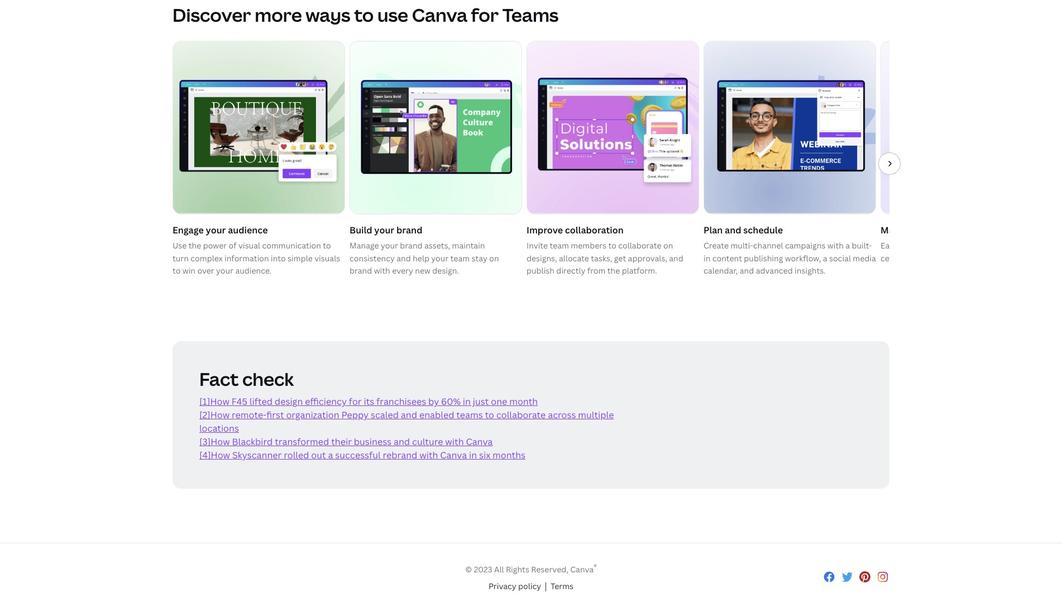 Task type: locate. For each thing, give the bounding box(es) containing it.
1 horizontal spatial one
[[1030, 240, 1044, 251]]

for up peppy
[[349, 396, 362, 408]]

the inside invite team members to collaborate on designs,  allocate tasks, get approvals, and publish directly from the platform.
[[608, 265, 620, 276]]

the
[[189, 240, 201, 251], [930, 240, 942, 251], [608, 265, 620, 276]]

the down manage all your team's assets
[[930, 240, 942, 251]]

with right culture
[[445, 436, 464, 448]]

1 horizontal spatial collaborate
[[618, 240, 662, 251]]

to down 'just'
[[485, 409, 494, 421]]

locations
[[199, 422, 239, 435]]

0 vertical spatial brand
[[397, 224, 423, 236]]

f45
[[232, 396, 247, 408]]

on
[[663, 240, 673, 251], [489, 253, 499, 263]]

in inside create multi-channel campaigns with a built- in content publishing workflow, a social media calendar, and advanced insights.
[[704, 253, 711, 263]]

first
[[267, 409, 284, 421]]

1 horizontal spatial on
[[663, 240, 673, 251]]

of
[[229, 240, 237, 251]]

directly
[[556, 265, 586, 276]]

and right approvals, on the right top of page
[[669, 253, 684, 263]]

1 vertical spatial one
[[491, 396, 507, 408]]

1 horizontal spatial the
[[608, 265, 620, 276]]

manage up consistency
[[350, 240, 379, 251]]

2 vertical spatial a
[[328, 449, 333, 462]]

manage
[[881, 224, 915, 236], [350, 240, 379, 251]]

to inside invite team members to collaborate on designs,  allocate tasks, get approvals, and publish directly from the platform.
[[608, 240, 617, 251]]

channel
[[753, 240, 783, 251]]

brand for build
[[397, 224, 423, 236]]

maintain
[[452, 240, 485, 251]]

with inside manage your brand assets, maintain consistency and help your team stay on brand with every new design.
[[374, 265, 390, 276]]

1 horizontal spatial manage
[[881, 224, 915, 236]]

allocate
[[559, 253, 589, 263]]

with inside easily locate the latest design files with one central place to manage your digital content.
[[1011, 240, 1028, 251]]

one inside fact check [1]how f45 lifted design efficiency for its franchisees by 60% in just one month [2]how remote-first organization peppy scaled and enabled teams to collaborate across multiple locations [3]how blackbird transformed their business and culture with canva [4]how skyscanner rolled out a successful rebrand with canva in six months
[[491, 396, 507, 408]]

your inside use the power of visual communication to turn complex information into simple visuals to win over your audience.
[[216, 265, 233, 276]]

canva down culture
[[440, 449, 467, 462]]

and down franchisees
[[401, 409, 417, 421]]

0 vertical spatial manage
[[881, 224, 915, 236]]

team down maintain
[[451, 253, 470, 263]]

design
[[967, 240, 992, 251], [275, 396, 303, 408]]

six
[[479, 449, 491, 462]]

brand for manage
[[400, 240, 423, 251]]

with
[[828, 240, 844, 251], [1011, 240, 1028, 251], [374, 265, 390, 276], [445, 436, 464, 448], [420, 449, 438, 462]]

collaborate up approvals, on the right top of page
[[618, 240, 662, 251]]

fact
[[199, 367, 239, 391]]

0 vertical spatial in
[[704, 253, 711, 263]]

assets
[[982, 224, 1010, 236]]

1 vertical spatial brand
[[400, 240, 423, 251]]

with up "social"
[[828, 240, 844, 251]]

your down "assets," at the left top of page
[[431, 253, 449, 263]]

lifted
[[250, 396, 273, 408]]

franchisees
[[376, 396, 426, 408]]

0 horizontal spatial one
[[491, 396, 507, 408]]

2 horizontal spatial the
[[930, 240, 942, 251]]

and down publishing
[[740, 265, 754, 276]]

discover more ways to use canva for teams
[[173, 3, 559, 27]]

0 horizontal spatial design
[[275, 396, 303, 408]]

on up approvals, on the right top of page
[[663, 240, 673, 251]]

resource planschedule image
[[704, 41, 876, 214]]

1 vertical spatial manage
[[350, 240, 379, 251]]

one right 'just'
[[491, 396, 507, 408]]

canva up terms
[[570, 564, 594, 575]]

team up allocate
[[550, 240, 569, 251]]

to
[[354, 3, 374, 27], [323, 240, 331, 251], [608, 240, 617, 251], [932, 253, 940, 263], [173, 265, 181, 276], [485, 409, 494, 421]]

one
[[1030, 240, 1044, 251], [491, 396, 507, 408]]

1 horizontal spatial design
[[967, 240, 992, 251]]

brand
[[397, 224, 423, 236], [400, 240, 423, 251], [350, 265, 372, 276]]

0 vertical spatial one
[[1030, 240, 1044, 251]]

your
[[206, 224, 226, 236], [374, 224, 394, 236], [929, 224, 949, 236], [381, 240, 398, 251], [431, 253, 449, 263], [973, 253, 990, 263], [216, 265, 233, 276]]

your inside easily locate the latest design files with one central place to manage your digital content.
[[973, 253, 990, 263]]

with down consistency
[[374, 265, 390, 276]]

policy
[[518, 581, 541, 592]]

power
[[203, 240, 227, 251]]

business
[[354, 436, 392, 448]]

manage for manage your brand assets, maintain consistency and help your team stay on brand with every new design.
[[350, 240, 379, 251]]

0 vertical spatial for
[[471, 3, 499, 27]]

0 horizontal spatial collaborate
[[496, 409, 546, 421]]

its
[[364, 396, 374, 408]]

manage inside manage your brand assets, maintain consistency and help your team stay on brand with every new design.
[[350, 240, 379, 251]]

and inside create multi-channel campaigns with a built- in content publishing workflow, a social media calendar, and advanced insights.
[[740, 265, 754, 276]]

1 vertical spatial on
[[489, 253, 499, 263]]

1 vertical spatial design
[[275, 396, 303, 408]]

1 vertical spatial a
[[823, 253, 827, 263]]

the right the use
[[189, 240, 201, 251]]

0 horizontal spatial a
[[328, 449, 333, 462]]

in up "teams"
[[463, 396, 471, 408]]

use
[[173, 240, 187, 251]]

a left the built-
[[846, 240, 850, 251]]

to inside fact check [1]how f45 lifted design efficiency for its franchisees by 60% in just one month [2]how remote-first organization peppy scaled and enabled teams to collaborate across multiple locations [3]how blackbird transformed their business and culture with canva [4]how skyscanner rolled out a successful rebrand with canva in six months
[[485, 409, 494, 421]]

your up power
[[206, 224, 226, 236]]

all
[[917, 224, 927, 236]]

[4]how skyscanner rolled out a successful rebrand with canva in six months link
[[199, 449, 526, 462]]

a right out
[[328, 449, 333, 462]]

team inside manage your brand assets, maintain consistency and help your team stay on brand with every new design.
[[451, 253, 470, 263]]

approvals,
[[628, 253, 667, 263]]

manage up easily
[[881, 224, 915, 236]]

[4]how
[[199, 449, 230, 462]]

over
[[197, 265, 214, 276]]

[2]how remote-first organization peppy scaled and enabled teams to collaborate across multiple locations link
[[199, 409, 614, 435]]

across
[[548, 409, 576, 421]]

built-
[[852, 240, 872, 251]]

months
[[493, 449, 526, 462]]

check
[[242, 367, 294, 391]]

on inside manage your brand assets, maintain consistency and help your team stay on brand with every new design.
[[489, 253, 499, 263]]

0 vertical spatial collaborate
[[618, 240, 662, 251]]

1 vertical spatial for
[[349, 396, 362, 408]]

0 vertical spatial team
[[550, 240, 569, 251]]

for left teams
[[471, 3, 499, 27]]

manage all your team's assets
[[881, 224, 1010, 236]]

0 horizontal spatial the
[[189, 240, 201, 251]]

2023
[[474, 564, 492, 575]]

resource improvecollaboration image
[[527, 41, 699, 214]]

design down team's at the top right of the page
[[967, 240, 992, 251]]

0 horizontal spatial manage
[[350, 240, 379, 251]]

use
[[378, 3, 408, 27]]

tasks,
[[591, 253, 612, 263]]

canva
[[412, 3, 468, 27], [466, 436, 493, 448], [440, 449, 467, 462], [570, 564, 594, 575]]

your right over
[[216, 265, 233, 276]]

in left six
[[469, 449, 477, 462]]

to up visuals on the top
[[323, 240, 331, 251]]

1 horizontal spatial team
[[550, 240, 569, 251]]

plan and schedule
[[704, 224, 783, 236]]

terms
[[551, 581, 574, 592]]

locate
[[904, 240, 928, 251]]

©
[[465, 564, 472, 575]]

1 horizontal spatial for
[[471, 3, 499, 27]]

content.
[[1018, 253, 1049, 263]]

with right files
[[1011, 240, 1028, 251]]

their
[[331, 436, 352, 448]]

the inside use the power of visual communication to turn complex information into simple visuals to win over your audience.
[[189, 240, 201, 251]]

1 vertical spatial collaborate
[[496, 409, 546, 421]]

1 vertical spatial in
[[463, 396, 471, 408]]

0 horizontal spatial team
[[451, 253, 470, 263]]

turn
[[173, 253, 189, 263]]

privacy
[[489, 581, 516, 592]]

social
[[829, 253, 851, 263]]

one up content.
[[1030, 240, 1044, 251]]

and up every
[[397, 253, 411, 263]]

[2]how
[[199, 409, 230, 421]]

0 vertical spatial design
[[967, 240, 992, 251]]

stay
[[472, 253, 488, 263]]

collaborate inside fact check [1]how f45 lifted design efficiency for its franchisees by 60% in just one month [2]how remote-first organization peppy scaled and enabled teams to collaborate across multiple locations [3]how blackbird transformed their business and culture with canva [4]how skyscanner rolled out a successful rebrand with canva in six months
[[496, 409, 546, 421]]

with down culture
[[420, 449, 438, 462]]

workflow,
[[785, 253, 821, 263]]

in down create
[[704, 253, 711, 263]]

just
[[473, 396, 489, 408]]

design up first
[[275, 396, 303, 408]]

and
[[725, 224, 741, 236], [397, 253, 411, 263], [669, 253, 684, 263], [740, 265, 754, 276], [401, 409, 417, 421], [394, 436, 410, 448]]

a left "social"
[[823, 253, 827, 263]]

resource engageyouraudience image
[[173, 41, 345, 214]]

on right stay
[[489, 253, 499, 263]]

to up get
[[608, 240, 617, 251]]

canva right use
[[412, 3, 468, 27]]

the down get
[[608, 265, 620, 276]]

create multi-channel campaigns with a built- in content publishing workflow, a social media calendar, and advanced insights.
[[704, 240, 876, 276]]

media
[[853, 253, 876, 263]]

rights
[[506, 564, 529, 575]]

every
[[392, 265, 413, 276]]

reserved,
[[531, 564, 568, 575]]

terms link
[[551, 581, 574, 593]]

0 vertical spatial on
[[663, 240, 673, 251]]

blackbird
[[232, 436, 273, 448]]

content
[[713, 253, 742, 263]]

audience
[[228, 224, 268, 236]]

0 horizontal spatial for
[[349, 396, 362, 408]]

1 vertical spatial team
[[451, 253, 470, 263]]

create
[[704, 240, 729, 251]]

0 horizontal spatial on
[[489, 253, 499, 263]]

campaigns
[[785, 240, 826, 251]]

to right place
[[932, 253, 940, 263]]

2 horizontal spatial a
[[846, 240, 850, 251]]

your left digital
[[973, 253, 990, 263]]

collaborate down month
[[496, 409, 546, 421]]

publishing
[[744, 253, 783, 263]]



Task type: describe. For each thing, give the bounding box(es) containing it.
month
[[509, 396, 538, 408]]

and up rebrand
[[394, 436, 410, 448]]

manage
[[942, 253, 971, 263]]

one inside easily locate the latest design files with one central place to manage your digital content.
[[1030, 240, 1044, 251]]

teams
[[457, 409, 483, 421]]

remote-
[[232, 409, 267, 421]]

build
[[350, 224, 372, 236]]

assets,
[[424, 240, 450, 251]]

0 vertical spatial a
[[846, 240, 850, 251]]

from
[[587, 265, 606, 276]]

rolled
[[284, 449, 309, 462]]

a inside fact check [1]how f45 lifted design efficiency for its franchisees by 60% in just one month [2]how remote-first organization peppy scaled and enabled teams to collaborate across multiple locations [3]how blackbird transformed their business and culture with canva [4]how skyscanner rolled out a successful rebrand with canva in six months
[[328, 449, 333, 462]]

easily locate the latest design files with one central place to manage your digital content.
[[881, 240, 1049, 263]]

scaled
[[371, 409, 399, 421]]

more
[[255, 3, 302, 27]]

for inside fact check [1]how f45 lifted design efficiency for its franchisees by 60% in just one month [2]how remote-first organization peppy scaled and enabled teams to collaborate across multiple locations [3]how blackbird transformed their business and culture with canva [4]how skyscanner rolled out a successful rebrand with canva in six months
[[349, 396, 362, 408]]

®
[[594, 563, 597, 571]]

central
[[881, 253, 908, 263]]

canva up six
[[466, 436, 493, 448]]

members
[[571, 240, 607, 251]]

your down build your brand
[[381, 240, 398, 251]]

peppy
[[341, 409, 369, 421]]

culture
[[412, 436, 443, 448]]

and inside manage your brand assets, maintain consistency and help your team stay on brand with every new design.
[[397, 253, 411, 263]]

plan
[[704, 224, 723, 236]]

successful
[[335, 449, 381, 462]]

organization
[[286, 409, 339, 421]]

resource manageassets image
[[881, 41, 1053, 214]]

2 vertical spatial brand
[[350, 265, 372, 276]]

design inside fact check [1]how f45 lifted design efficiency for its franchisees by 60% in just one month [2]how remote-first organization peppy scaled and enabled teams to collaborate across multiple locations [3]how blackbird transformed their business and culture with canva [4]how skyscanner rolled out a successful rebrand with canva in six months
[[275, 396, 303, 408]]

platform.
[[622, 265, 657, 276]]

team inside invite team members to collaborate on designs,  allocate tasks, get approvals, and publish directly from the platform.
[[550, 240, 569, 251]]

to left use
[[354, 3, 374, 27]]

and up multi-
[[725, 224, 741, 236]]

with inside create multi-channel campaigns with a built- in content publishing workflow, a social media calendar, and advanced insights.
[[828, 240, 844, 251]]

the inside easily locate the latest design files with one central place to manage your digital content.
[[930, 240, 942, 251]]

your right all
[[929, 224, 949, 236]]

canva inside the © 2023 all rights reserved, canva ®
[[570, 564, 594, 575]]

on inside invite team members to collaborate on designs,  allocate tasks, get approvals, and publish directly from the platform.
[[663, 240, 673, 251]]

improve collaboration
[[527, 224, 624, 236]]

[3]how
[[199, 436, 230, 448]]

1 horizontal spatial a
[[823, 253, 827, 263]]

invite team members to collaborate on designs,  allocate tasks, get approvals, and publish directly from the platform.
[[527, 240, 684, 276]]

engage
[[173, 224, 204, 236]]

communication
[[262, 240, 321, 251]]

collaboration
[[565, 224, 624, 236]]

privacy policy
[[489, 581, 541, 592]]

collaborate inside invite team members to collaborate on designs,  allocate tasks, get approvals, and publish directly from the platform.
[[618, 240, 662, 251]]

[3]how blackbird transformed their business and culture with canva link
[[199, 436, 493, 448]]

resource buildyourbrand image
[[350, 41, 522, 214]]

into
[[271, 253, 286, 263]]

insights.
[[795, 265, 826, 276]]

audience.
[[235, 265, 272, 276]]

calendar,
[[704, 265, 738, 276]]

manage for manage all your team's assets
[[881, 224, 915, 236]]

visuals
[[315, 253, 340, 263]]

discover
[[173, 3, 251, 27]]

to left win
[[173, 265, 181, 276]]

to inside easily locate the latest design files with one central place to manage your digital content.
[[932, 253, 940, 263]]

help
[[413, 253, 429, 263]]

build your brand
[[350, 224, 423, 236]]

easily
[[881, 240, 902, 251]]

fact check [1]how f45 lifted design efficiency for its franchisees by 60% in just one month [2]how remote-first organization peppy scaled and enabled teams to collaborate across multiple locations [3]how blackbird transformed their business and culture with canva [4]how skyscanner rolled out a successful rebrand with canva in six months
[[199, 367, 614, 462]]

teams
[[503, 3, 559, 27]]

design inside easily locate the latest design files with one central place to manage your digital content.
[[967, 240, 992, 251]]

your right build
[[374, 224, 394, 236]]

transformed
[[275, 436, 329, 448]]

simple
[[288, 253, 313, 263]]

and inside invite team members to collaborate on designs,  allocate tasks, get approvals, and publish directly from the platform.
[[669, 253, 684, 263]]

visual
[[238, 240, 260, 251]]

files
[[994, 240, 1010, 251]]

team's
[[952, 224, 980, 236]]

manage your brand assets, maintain consistency and help your team stay on brand with every new design.
[[350, 240, 499, 276]]

invite
[[527, 240, 548, 251]]

multiple
[[578, 409, 614, 421]]

privacy policy link
[[489, 581, 541, 593]]

get
[[614, 253, 626, 263]]

skyscanner
[[232, 449, 282, 462]]

use the power of visual communication to turn complex information into simple visuals to win over your audience.
[[173, 240, 340, 276]]

2 vertical spatial in
[[469, 449, 477, 462]]

efficiency
[[305, 396, 347, 408]]

[1]how
[[199, 396, 229, 408]]

place
[[909, 253, 930, 263]]

publish
[[527, 265, 555, 276]]

[1]how f45 lifted design efficiency for its franchisees by 60% in just one month link
[[199, 396, 538, 408]]

digital
[[992, 253, 1016, 263]]

improve
[[527, 224, 563, 236]]

schedule
[[744, 224, 783, 236]]

all
[[494, 564, 504, 575]]

multi-
[[731, 240, 753, 251]]

latest
[[944, 240, 966, 251]]



Task type: vqa. For each thing, say whether or not it's contained in the screenshot.
Easily
yes



